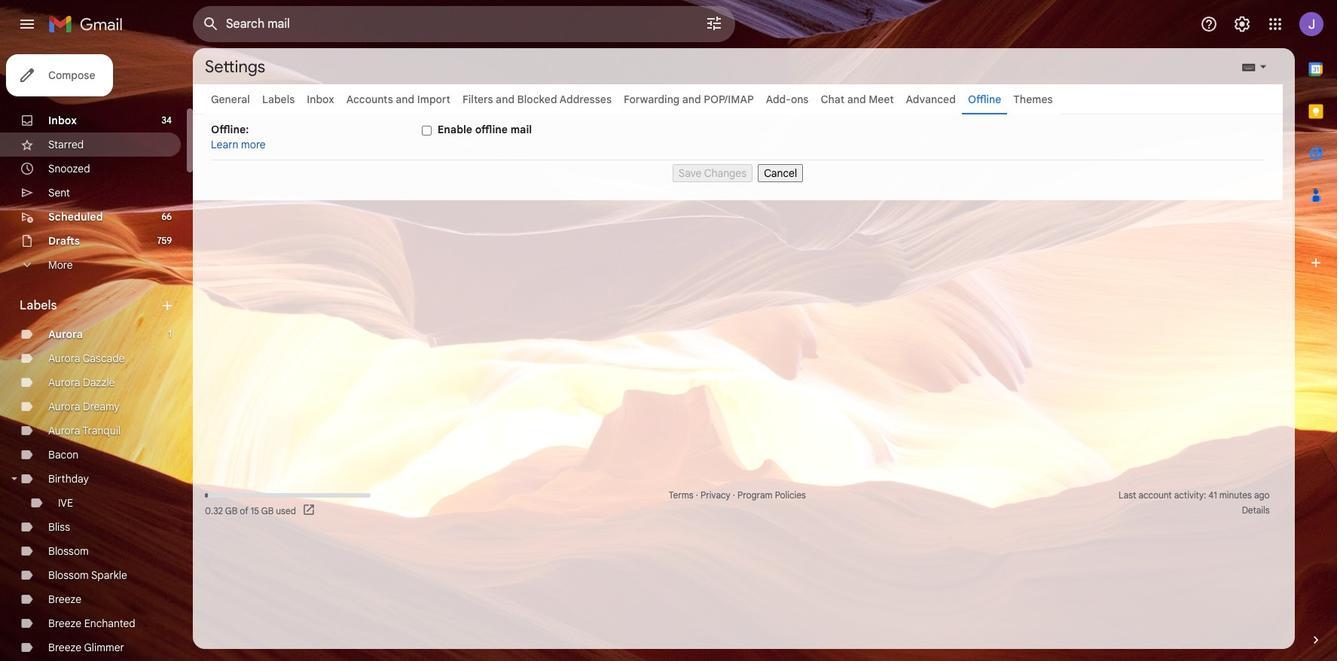 Task type: describe. For each thing, give the bounding box(es) containing it.
add-
[[766, 93, 791, 106]]

offline
[[475, 123, 508, 136]]

birthday link
[[48, 472, 89, 486]]

learn more link
[[211, 138, 266, 151]]

blocked
[[517, 93, 557, 106]]

labels for labels link
[[262, 93, 295, 106]]

759
[[157, 235, 172, 246]]

breeze glimmer
[[48, 641, 124, 655]]

navigation containing save changes
[[211, 160, 1265, 182]]

breeze enchanted
[[48, 617, 135, 631]]

15
[[251, 505, 259, 516]]

advanced link
[[906, 93, 956, 106]]

add-ons
[[766, 93, 809, 106]]

policies
[[775, 490, 806, 501]]

terms
[[669, 490, 694, 501]]

minutes
[[1219, 490, 1252, 501]]

offline: learn more
[[211, 123, 266, 151]]

drafts
[[48, 234, 80, 248]]

bacon link
[[48, 448, 78, 462]]

inbox for bottommost inbox link
[[48, 114, 77, 127]]

privacy
[[701, 490, 731, 501]]

of
[[240, 505, 248, 516]]

filters and blocked addresses link
[[463, 93, 612, 106]]

last account activity: 41 minutes ago details
[[1119, 490, 1270, 516]]

mail
[[511, 123, 532, 136]]

breeze glimmer link
[[48, 641, 124, 655]]

scheduled link
[[48, 210, 103, 224]]

cancel button
[[758, 164, 803, 182]]

aurora link
[[48, 328, 83, 341]]

1 horizontal spatial inbox link
[[307, 93, 334, 106]]

drafts link
[[48, 234, 80, 248]]

aurora for aurora cascade
[[48, 352, 80, 365]]

breeze link
[[48, 593, 81, 606]]

ive link
[[58, 496, 73, 510]]

66
[[162, 211, 172, 222]]

enable offline mail
[[438, 123, 532, 136]]

blossom for blossom link
[[48, 545, 89, 558]]

advanced
[[906, 93, 956, 106]]

advanced search options image
[[699, 8, 729, 38]]

blossom link
[[48, 545, 89, 558]]

accounts and import link
[[346, 93, 450, 106]]

and for forwarding
[[682, 93, 701, 106]]

general link
[[211, 93, 250, 106]]

ive
[[58, 496, 73, 510]]

more
[[241, 138, 266, 151]]

learn
[[211, 138, 238, 151]]

account
[[1139, 490, 1172, 501]]

themes
[[1014, 93, 1053, 106]]

aurora dreamy link
[[48, 400, 120, 414]]

settings image
[[1233, 15, 1251, 33]]

compose button
[[6, 54, 113, 96]]

1
[[168, 328, 172, 340]]

aurora for aurora dazzle
[[48, 376, 80, 389]]

dazzle
[[83, 376, 115, 389]]

aurora cascade
[[48, 352, 125, 365]]

import
[[417, 93, 450, 106]]

labels heading
[[20, 298, 160, 313]]

forwarding
[[624, 93, 680, 106]]

aurora for aurora dreamy
[[48, 400, 80, 414]]

sent
[[48, 186, 70, 200]]

offline:
[[211, 123, 249, 136]]

settings
[[205, 56, 265, 76]]

aurora dazzle link
[[48, 376, 115, 389]]

aurora for aurora link in the left of the page
[[48, 328, 83, 341]]

aurora dazzle
[[48, 376, 115, 389]]

aurora tranquil link
[[48, 424, 121, 438]]

main menu image
[[18, 15, 36, 33]]

select input tool image
[[1259, 61, 1268, 72]]

labels link
[[262, 93, 295, 106]]

more
[[48, 258, 73, 272]]

chat
[[821, 93, 845, 106]]

follow link to manage storage image
[[302, 503, 317, 518]]

offline
[[968, 93, 1001, 106]]

offline link
[[968, 93, 1001, 106]]

2 · from the left
[[733, 490, 735, 501]]

blossom sparkle
[[48, 569, 127, 582]]

footer containing terms
[[193, 488, 1283, 518]]

last
[[1119, 490, 1136, 501]]

aurora tranquil
[[48, 424, 121, 438]]

program policies link
[[738, 490, 806, 501]]

starred
[[48, 138, 84, 151]]

breeze for breeze glimmer
[[48, 641, 81, 655]]

bliss link
[[48, 521, 70, 534]]

starred link
[[48, 138, 84, 151]]



Task type: vqa. For each thing, say whether or not it's contained in the screenshot.
Writing suggestions on Writing
no



Task type: locate. For each thing, give the bounding box(es) containing it.
labels up aurora link in the left of the page
[[20, 298, 57, 313]]

and right filters
[[496, 93, 515, 106]]

aurora for aurora tranquil
[[48, 424, 80, 438]]

breeze down 'breeze enchanted' link
[[48, 641, 81, 655]]

0.32 gb of 15 gb used
[[205, 505, 296, 516]]

breeze
[[48, 593, 81, 606], [48, 617, 81, 631], [48, 641, 81, 655]]

enable
[[438, 123, 472, 136]]

gb right 15
[[261, 505, 274, 516]]

aurora dreamy
[[48, 400, 120, 414]]

1 and from the left
[[396, 93, 415, 106]]

and right chat
[[847, 93, 866, 106]]

2 and from the left
[[496, 93, 515, 106]]

sent link
[[48, 186, 70, 200]]

addresses
[[560, 93, 612, 106]]

1 vertical spatial labels
[[20, 298, 57, 313]]

0 horizontal spatial inbox
[[48, 114, 77, 127]]

search mail image
[[197, 11, 225, 38]]

support image
[[1200, 15, 1218, 33]]

and
[[396, 93, 415, 106], [496, 93, 515, 106], [682, 93, 701, 106], [847, 93, 866, 106]]

and for filters
[[496, 93, 515, 106]]

inbox link up starred
[[48, 114, 77, 127]]

snoozed
[[48, 162, 90, 176]]

pop/imap
[[704, 93, 754, 106]]

dreamy
[[83, 400, 120, 414]]

save changes
[[679, 166, 747, 180]]

aurora cascade link
[[48, 352, 125, 365]]

privacy link
[[701, 490, 731, 501]]

tranquil
[[82, 424, 121, 438]]

breeze down 'breeze' link
[[48, 617, 81, 631]]

0 horizontal spatial gb
[[225, 505, 237, 516]]

birthday
[[48, 472, 89, 486]]

bacon
[[48, 448, 78, 462]]

activity:
[[1174, 490, 1206, 501]]

2 vertical spatial breeze
[[48, 641, 81, 655]]

meet
[[869, 93, 894, 106]]

0 vertical spatial breeze
[[48, 593, 81, 606]]

aurora up aurora cascade
[[48, 328, 83, 341]]

labels right 'general' link on the top
[[262, 93, 295, 106]]

chat and meet link
[[821, 93, 894, 106]]

cascade
[[83, 352, 125, 365]]

aurora down aurora dazzle 'link'
[[48, 400, 80, 414]]

1 vertical spatial breeze
[[48, 617, 81, 631]]

bliss
[[48, 521, 70, 534]]

breeze for 'breeze' link
[[48, 593, 81, 606]]

1 vertical spatial inbox link
[[48, 114, 77, 127]]

aurora up bacon link
[[48, 424, 80, 438]]

2 blossom from the top
[[48, 569, 89, 582]]

3 aurora from the top
[[48, 376, 80, 389]]

1 · from the left
[[696, 490, 698, 501]]

gmail image
[[48, 9, 130, 39]]

themes link
[[1014, 93, 1053, 106]]

blossom sparkle link
[[48, 569, 127, 582]]

glimmer
[[84, 641, 124, 655]]

4 and from the left
[[847, 93, 866, 106]]

tab list
[[1295, 48, 1337, 607]]

forwarding and pop/imap
[[624, 93, 754, 106]]

breeze down blossom sparkle
[[48, 593, 81, 606]]

blossom down blossom link
[[48, 569, 89, 582]]

labels inside labels 'navigation'
[[20, 298, 57, 313]]

Search mail text field
[[226, 17, 663, 32]]

1 horizontal spatial labels
[[262, 93, 295, 106]]

breeze for breeze enchanted
[[48, 617, 81, 631]]

sparkle
[[91, 569, 127, 582]]

1 blossom from the top
[[48, 545, 89, 558]]

chat and meet
[[821, 93, 894, 106]]

1 vertical spatial blossom
[[48, 569, 89, 582]]

blossom down bliss
[[48, 545, 89, 558]]

cancel
[[764, 166, 797, 180]]

inbox right labels link
[[307, 93, 334, 106]]

and left import
[[396, 93, 415, 106]]

2 breeze from the top
[[48, 617, 81, 631]]

inbox for rightmost inbox link
[[307, 93, 334, 106]]

details link
[[1242, 505, 1270, 516]]

1 gb from the left
[[225, 505, 237, 516]]

3 breeze from the top
[[48, 641, 81, 655]]

aurora down aurora link in the left of the page
[[48, 352, 80, 365]]

inbox link
[[307, 93, 334, 106], [48, 114, 77, 127]]

compose
[[48, 69, 95, 82]]

5 aurora from the top
[[48, 424, 80, 438]]

inbox link right labels link
[[307, 93, 334, 106]]

footer
[[193, 488, 1283, 518]]

41
[[1209, 490, 1217, 501]]

1 vertical spatial inbox
[[48, 114, 77, 127]]

accounts
[[346, 93, 393, 106]]

and left pop/imap on the right top of page
[[682, 93, 701, 106]]

3 and from the left
[[682, 93, 701, 106]]

Enable offline mail checkbox
[[422, 126, 432, 135]]

· right the privacy
[[733, 490, 735, 501]]

gb left of
[[225, 505, 237, 516]]

1 horizontal spatial inbox
[[307, 93, 334, 106]]

inbox
[[307, 93, 334, 106], [48, 114, 77, 127]]

general
[[211, 93, 250, 106]]

ons
[[791, 93, 809, 106]]

add-ons link
[[766, 93, 809, 106]]

1 breeze from the top
[[48, 593, 81, 606]]

terms · privacy · program policies
[[669, 490, 806, 501]]

gb
[[225, 505, 237, 516], [261, 505, 274, 516]]

aurora up aurora dreamy link at left bottom
[[48, 376, 80, 389]]

inbox up starred
[[48, 114, 77, 127]]

None search field
[[193, 6, 735, 42]]

save changes button
[[673, 164, 753, 182]]

save
[[679, 166, 702, 180]]

inbox inside labels 'navigation'
[[48, 114, 77, 127]]

ago
[[1254, 490, 1270, 501]]

4 aurora from the top
[[48, 400, 80, 414]]

1 aurora from the top
[[48, 328, 83, 341]]

0 vertical spatial labels
[[262, 93, 295, 106]]

filters
[[463, 93, 493, 106]]

navigation
[[211, 160, 1265, 182]]

0 vertical spatial blossom
[[48, 545, 89, 558]]

forwarding and pop/imap link
[[624, 93, 754, 106]]

aurora
[[48, 328, 83, 341], [48, 352, 80, 365], [48, 376, 80, 389], [48, 400, 80, 414], [48, 424, 80, 438]]

filters and blocked addresses
[[463, 93, 612, 106]]

labels for labels "heading"
[[20, 298, 57, 313]]

2 gb from the left
[[261, 505, 274, 516]]

enchanted
[[84, 617, 135, 631]]

program
[[738, 490, 773, 501]]

terms link
[[669, 490, 694, 501]]

0 vertical spatial inbox link
[[307, 93, 334, 106]]

1 horizontal spatial gb
[[261, 505, 274, 516]]

· right terms link
[[696, 490, 698, 501]]

1 horizontal spatial ·
[[733, 490, 735, 501]]

breeze enchanted link
[[48, 617, 135, 631]]

0 horizontal spatial inbox link
[[48, 114, 77, 127]]

and for chat
[[847, 93, 866, 106]]

labels
[[262, 93, 295, 106], [20, 298, 57, 313]]

0 horizontal spatial ·
[[696, 490, 698, 501]]

and for accounts
[[396, 93, 415, 106]]

0 horizontal spatial labels
[[20, 298, 57, 313]]

details
[[1242, 505, 1270, 516]]

34
[[162, 115, 172, 126]]

labels navigation
[[0, 48, 193, 661]]

2 aurora from the top
[[48, 352, 80, 365]]

0 vertical spatial inbox
[[307, 93, 334, 106]]

blossom for blossom sparkle
[[48, 569, 89, 582]]

scheduled
[[48, 210, 103, 224]]



